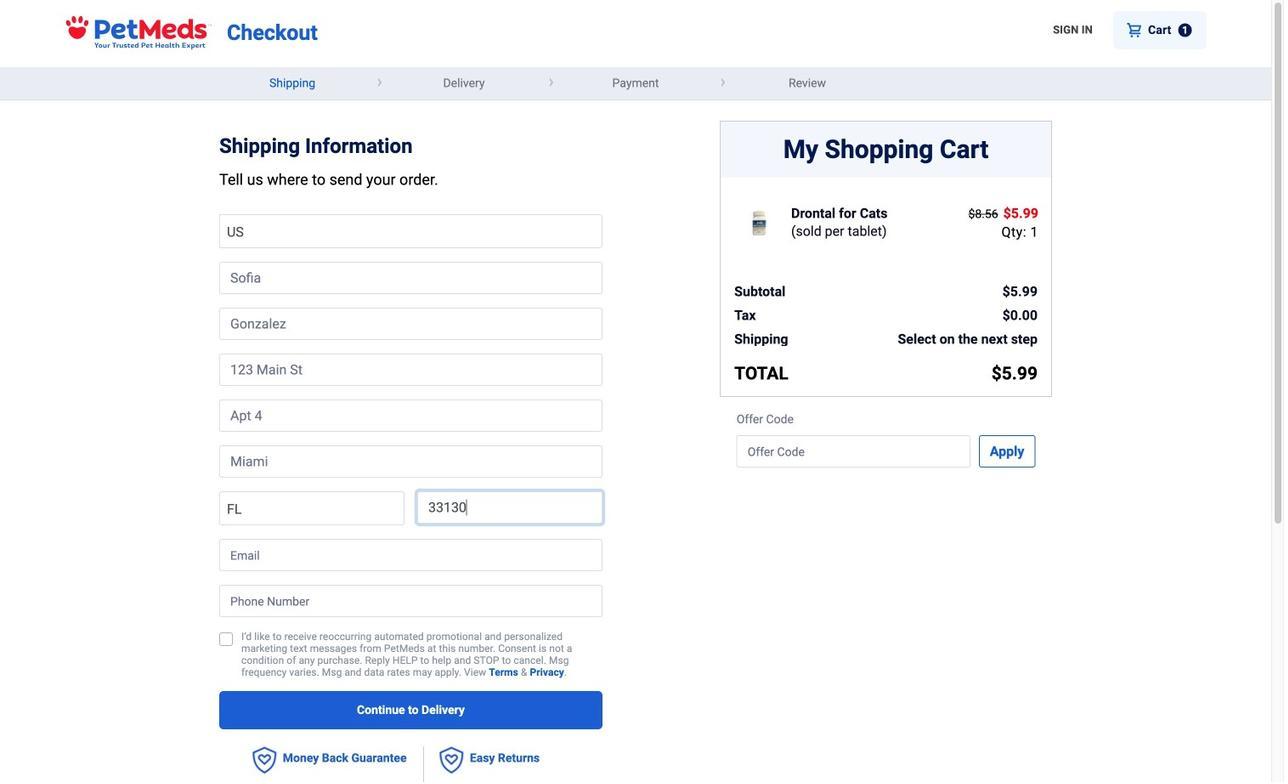 Task type: describe. For each thing, give the bounding box(es) containing it.
ZIP Code text field
[[417, 491, 603, 524]]

1 horizontal spatial menu item
[[1114, 0, 1207, 65]]

0 horizontal spatial menu item
[[1053, 10, 1093, 54]]

Email email field
[[219, 539, 603, 571]]

City text field
[[219, 445, 603, 478]]

Offer Code text field
[[737, 435, 971, 468]]

Apt, Bldg text field
[[219, 400, 603, 432]]



Task type: locate. For each thing, give the bounding box(es) containing it.
group
[[737, 435, 1036, 468]]

Phone Number telephone field
[[219, 585, 603, 617]]

menu item
[[1114, 0, 1207, 65], [1053, 10, 1093, 54]]

Last Name text field
[[219, 308, 603, 340]]

petmeds image
[[65, 16, 213, 50]]

First Name text field
[[219, 262, 603, 294]]

menu
[[52, 0, 1220, 67]]

drontal for cats (sold per tablet) image
[[734, 203, 785, 254]]

Address 1 text field
[[219, 354, 603, 386]]



Task type: vqa. For each thing, say whether or not it's contained in the screenshot.
3rd Star symbol image from left
no



